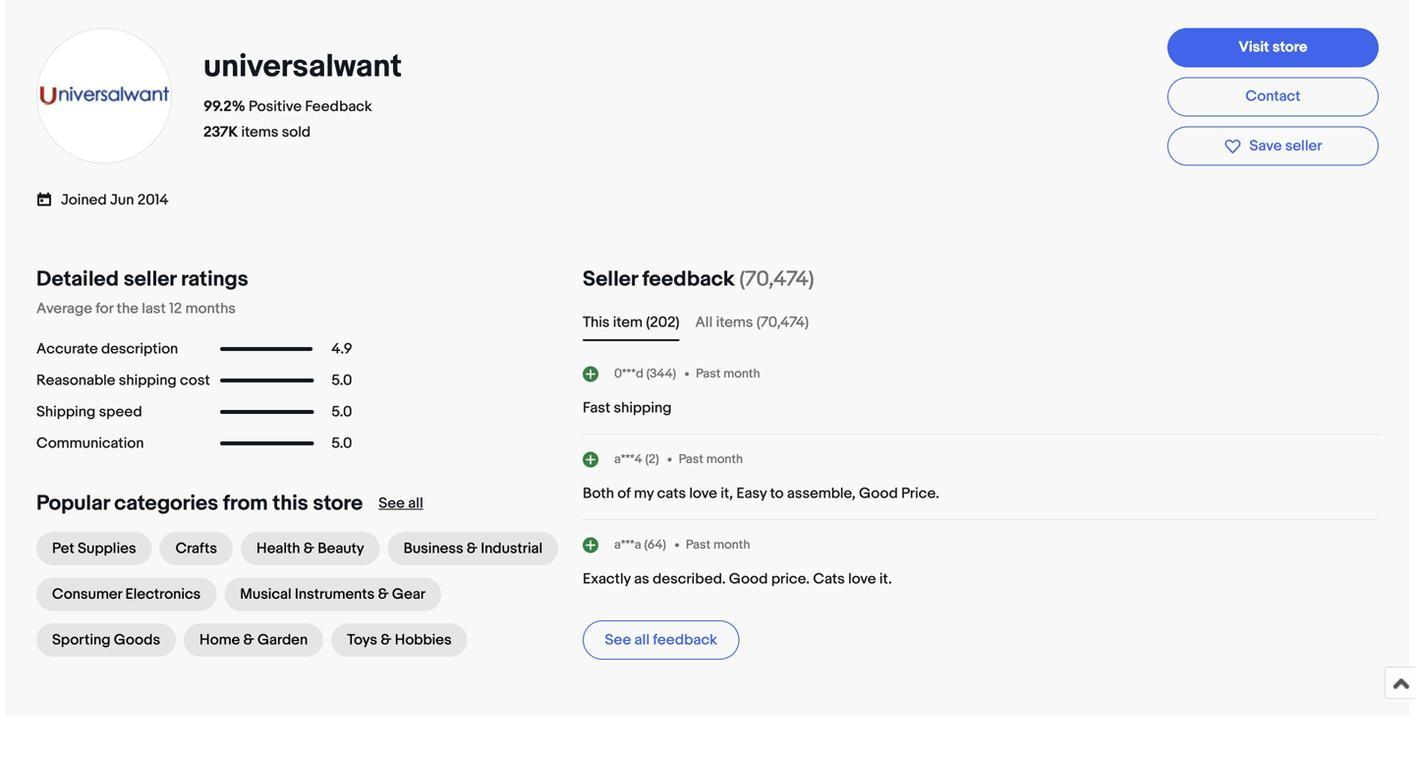 Task type: vqa. For each thing, say whether or not it's contained in the screenshot.
the bottom feedback
yes



Task type: locate. For each thing, give the bounding box(es) containing it.
items down positive
[[241, 123, 279, 141]]

month up exactly as described.  good price. cats love it.
[[714, 537, 751, 552]]

1 horizontal spatial see
[[605, 631, 631, 649]]

home & garden link
[[184, 623, 324, 657]]

seller
[[583, 266, 638, 292]]

this
[[583, 314, 610, 331]]

0***d
[[615, 366, 644, 381]]

seller right 'save'
[[1286, 137, 1323, 155]]

&
[[304, 540, 314, 557], [467, 540, 478, 557], [378, 586, 389, 603], [243, 631, 254, 649], [381, 631, 392, 649]]

0 vertical spatial seller
[[1286, 137, 1323, 155]]

month down all items (70,474)
[[724, 366, 761, 381]]

toys
[[347, 631, 378, 649]]

0 horizontal spatial shipping
[[119, 372, 177, 389]]

0 vertical spatial month
[[724, 366, 761, 381]]

shipping
[[36, 403, 96, 421]]

ratings
[[181, 266, 248, 292]]

all down "as" at the bottom of page
[[635, 631, 650, 649]]

business
[[404, 540, 464, 557]]

past right (2)
[[679, 452, 704, 467]]

(70,474) for all items (70,474)
[[757, 314, 809, 331]]

of
[[618, 485, 631, 502]]

5.0
[[332, 372, 352, 389], [332, 403, 352, 421], [332, 435, 352, 452]]

from
[[223, 491, 268, 516]]

(344)
[[647, 366, 677, 381]]

2 5.0 from the top
[[332, 403, 352, 421]]

description
[[101, 340, 178, 358]]

love left the it.
[[849, 570, 877, 588]]

good left price.
[[859, 485, 898, 502]]

2 vertical spatial past
[[686, 537, 711, 552]]

see
[[379, 495, 405, 512], [605, 631, 631, 649]]

5.0 for speed
[[332, 403, 352, 421]]

month for as
[[714, 537, 751, 552]]

detailed seller ratings
[[36, 266, 248, 292]]

(70,474) for seller feedback (70,474)
[[740, 266, 815, 292]]

see for see all
[[379, 495, 405, 512]]

& right toys
[[381, 631, 392, 649]]

1 vertical spatial items
[[716, 314, 754, 331]]

& right health
[[304, 540, 314, 557]]

text__icon wrapper image
[[36, 190, 61, 207]]

0 vertical spatial store
[[1273, 38, 1308, 56]]

sporting
[[52, 631, 111, 649]]

love left "it,"
[[690, 485, 718, 502]]

0 vertical spatial items
[[241, 123, 279, 141]]

home & garden
[[200, 631, 308, 649]]

(70,474) inside tab list
[[757, 314, 809, 331]]

0 vertical spatial 5.0
[[332, 372, 352, 389]]

a***4 (2)
[[615, 452, 659, 467]]

see up business
[[379, 495, 405, 512]]

12
[[169, 300, 182, 318]]

1 vertical spatial shipping
[[614, 399, 672, 417]]

hobbies
[[395, 631, 452, 649]]

see all
[[379, 495, 424, 512]]

1 vertical spatial feedback
[[653, 631, 718, 649]]

jun
[[110, 191, 134, 209]]

see down exactly
[[605, 631, 631, 649]]

0 vertical spatial love
[[690, 485, 718, 502]]

0 horizontal spatial all
[[408, 495, 424, 512]]

& left gear
[[378, 586, 389, 603]]

1 vertical spatial store
[[313, 491, 363, 516]]

seller inside button
[[1286, 137, 1323, 155]]

2 vertical spatial month
[[714, 537, 751, 552]]

& for toys & hobbies
[[381, 631, 392, 649]]

& right home
[[243, 631, 254, 649]]

1 horizontal spatial all
[[635, 631, 650, 649]]

contact link
[[1168, 77, 1379, 116]]

past right (344)
[[696, 366, 721, 381]]

store right visit
[[1273, 38, 1308, 56]]

past month down all
[[696, 366, 761, 381]]

exactly as described.  good price. cats love it.
[[583, 570, 893, 588]]

a***a (64)
[[615, 537, 667, 552]]

garden
[[258, 631, 308, 649]]

seller feedback (70,474)
[[583, 266, 815, 292]]

1 vertical spatial good
[[729, 570, 768, 588]]

health & beauty
[[257, 540, 364, 557]]

0 vertical spatial all
[[408, 495, 424, 512]]

1 vertical spatial (70,474)
[[757, 314, 809, 331]]

both
[[583, 485, 614, 502]]

industrial
[[481, 540, 543, 557]]

2 vertical spatial past month
[[686, 537, 751, 552]]

exactly
[[583, 570, 631, 588]]

cats
[[813, 570, 845, 588]]

electronics
[[125, 586, 201, 603]]

past month up exactly as described.  good price. cats love it.
[[686, 537, 751, 552]]

save
[[1250, 137, 1283, 155]]

past month for as
[[686, 537, 751, 552]]

past for shipping
[[696, 366, 721, 381]]

seller up last
[[124, 266, 176, 292]]

a***4
[[615, 452, 643, 467]]

3 5.0 from the top
[[332, 435, 352, 452]]

1 vertical spatial all
[[635, 631, 650, 649]]

past up the described. in the bottom of the page
[[686, 537, 711, 552]]

0 horizontal spatial seller
[[124, 266, 176, 292]]

0 vertical spatial past month
[[696, 366, 761, 381]]

0 horizontal spatial items
[[241, 123, 279, 141]]

1 vertical spatial past month
[[679, 452, 743, 467]]

1 vertical spatial month
[[707, 452, 743, 467]]

cats
[[657, 485, 686, 502]]

musical instruments & gear link
[[224, 578, 441, 611]]

feedback up all
[[643, 266, 735, 292]]

speed
[[99, 403, 142, 421]]

& right business
[[467, 540, 478, 557]]

0 horizontal spatial store
[[313, 491, 363, 516]]

love
[[690, 485, 718, 502], [849, 570, 877, 588]]

both of my cats love it, easy to assemble, good price.
[[583, 485, 940, 502]]

past month for of
[[679, 452, 743, 467]]

1 vertical spatial 5.0
[[332, 403, 352, 421]]

good left the price.
[[729, 570, 768, 588]]

all
[[408, 495, 424, 512], [635, 631, 650, 649]]

fast
[[583, 399, 611, 417]]

seller
[[1286, 137, 1323, 155], [124, 266, 176, 292]]

average
[[36, 300, 92, 318]]

contact
[[1246, 87, 1301, 105]]

universalwant image
[[35, 27, 173, 165]]

feedback down the described. in the bottom of the page
[[653, 631, 718, 649]]

0 horizontal spatial see
[[379, 495, 405, 512]]

shipping
[[119, 372, 177, 389], [614, 399, 672, 417]]

for
[[96, 300, 113, 318]]

0 vertical spatial (70,474)
[[740, 266, 815, 292]]

all up business
[[408, 495, 424, 512]]

shipping down 0***d (344)
[[614, 399, 672, 417]]

1 vertical spatial seller
[[124, 266, 176, 292]]

sold
[[282, 123, 311, 141]]

feedback
[[305, 98, 372, 116]]

musical instruments & gear
[[240, 586, 426, 603]]

(70,474) right all
[[757, 314, 809, 331]]

items right all
[[716, 314, 754, 331]]

1 5.0 from the top
[[332, 372, 352, 389]]

last
[[142, 300, 166, 318]]

seller for detailed
[[124, 266, 176, 292]]

past
[[696, 366, 721, 381], [679, 452, 704, 467], [686, 537, 711, 552]]

cost
[[180, 372, 210, 389]]

toys & hobbies
[[347, 631, 452, 649]]

2 vertical spatial 5.0
[[332, 435, 352, 452]]

1 horizontal spatial good
[[859, 485, 898, 502]]

(64)
[[644, 537, 667, 552]]

past for of
[[679, 452, 704, 467]]

store up beauty
[[313, 491, 363, 516]]

1 vertical spatial love
[[849, 570, 877, 588]]

past month up "it,"
[[679, 452, 743, 467]]

feedback
[[643, 266, 735, 292], [653, 631, 718, 649]]

easy
[[737, 485, 767, 502]]

0 vertical spatial past
[[696, 366, 721, 381]]

shipping down description
[[119, 372, 177, 389]]

1 horizontal spatial shipping
[[614, 399, 672, 417]]

0 vertical spatial shipping
[[119, 372, 177, 389]]

month up "it,"
[[707, 452, 743, 467]]

(70,474)
[[740, 266, 815, 292], [757, 314, 809, 331]]

0 vertical spatial see
[[379, 495, 405, 512]]

1 vertical spatial see
[[605, 631, 631, 649]]

communication
[[36, 435, 144, 452]]

tab list
[[583, 312, 1379, 333]]

instruments
[[295, 586, 375, 603]]

crafts link
[[160, 532, 233, 565]]

reasonable
[[36, 372, 115, 389]]

past for as
[[686, 537, 711, 552]]

it.
[[880, 570, 893, 588]]

items
[[241, 123, 279, 141], [716, 314, 754, 331]]

1 horizontal spatial seller
[[1286, 137, 1323, 155]]

(70,474) up all items (70,474)
[[740, 266, 815, 292]]

1 vertical spatial past
[[679, 452, 704, 467]]



Task type: describe. For each thing, give the bounding box(es) containing it.
this
[[273, 491, 308, 516]]

past month for shipping
[[696, 366, 761, 381]]

1 horizontal spatial store
[[1273, 38, 1308, 56]]

business & industrial
[[404, 540, 543, 557]]

accurate description
[[36, 340, 178, 358]]

visit store
[[1239, 38, 1308, 56]]

shipping for fast
[[614, 399, 672, 417]]

average for the last 12 months
[[36, 300, 236, 318]]

joined jun 2014
[[61, 191, 169, 209]]

popular
[[36, 491, 110, 516]]

a***a
[[615, 537, 642, 552]]

see all feedback
[[605, 631, 718, 649]]

categories
[[114, 491, 218, 516]]

month for shipping
[[724, 366, 761, 381]]

save seller
[[1250, 137, 1323, 155]]

beauty
[[318, 540, 364, 557]]

& for health & beauty
[[304, 540, 314, 557]]

see all link
[[379, 495, 424, 512]]

gear
[[392, 586, 426, 603]]

2014
[[137, 191, 169, 209]]

visit
[[1239, 38, 1270, 56]]

& for home & garden
[[243, 631, 254, 649]]

237k
[[204, 123, 238, 141]]

0 vertical spatial feedback
[[643, 266, 735, 292]]

99.2% positive feedback 237k items sold
[[204, 98, 372, 141]]

my
[[634, 485, 654, 502]]

home
[[200, 631, 240, 649]]

(2)
[[646, 452, 659, 467]]

consumer electronics link
[[36, 578, 217, 611]]

sporting goods link
[[36, 623, 176, 657]]

popular categories from this store
[[36, 491, 363, 516]]

toys & hobbies link
[[332, 623, 468, 657]]

all for see all
[[408, 495, 424, 512]]

universalwant
[[204, 48, 402, 86]]

crafts
[[176, 540, 217, 557]]

positive
[[249, 98, 302, 116]]

musical
[[240, 586, 292, 603]]

1 horizontal spatial love
[[849, 570, 877, 588]]

consumer
[[52, 586, 122, 603]]

tab list containing this item (202)
[[583, 312, 1379, 333]]

the
[[117, 300, 139, 318]]

months
[[185, 300, 236, 318]]

0 vertical spatial good
[[859, 485, 898, 502]]

item
[[613, 314, 643, 331]]

accurate
[[36, 340, 98, 358]]

0 horizontal spatial good
[[729, 570, 768, 588]]

sporting goods
[[52, 631, 160, 649]]

all items (70,474)
[[696, 314, 809, 331]]

month for of
[[707, 452, 743, 467]]

0***d (344)
[[615, 366, 677, 381]]

consumer electronics
[[52, 586, 201, 603]]

visit store link
[[1168, 28, 1379, 67]]

all
[[696, 314, 713, 331]]

see all feedback link
[[583, 620, 740, 660]]

& for business & industrial
[[467, 540, 478, 557]]

detailed
[[36, 266, 119, 292]]

shipping for reasonable
[[119, 372, 177, 389]]

health & beauty link
[[241, 532, 380, 565]]

see for see all feedback
[[605, 631, 631, 649]]

4.9
[[332, 340, 352, 358]]

0 horizontal spatial love
[[690, 485, 718, 502]]

5.0 for shipping
[[332, 372, 352, 389]]

goods
[[114, 631, 160, 649]]

fast shipping
[[583, 399, 672, 417]]

this item (202)
[[583, 314, 680, 331]]

pet
[[52, 540, 74, 557]]

it,
[[721, 485, 734, 502]]

price.
[[772, 570, 810, 588]]

described.
[[653, 570, 726, 588]]

reasonable shipping cost
[[36, 372, 210, 389]]

pet supplies link
[[36, 532, 152, 565]]

99.2%
[[204, 98, 245, 116]]

all for see all feedback
[[635, 631, 650, 649]]

seller for save
[[1286, 137, 1323, 155]]

(202)
[[646, 314, 680, 331]]

items inside 99.2% positive feedback 237k items sold
[[241, 123, 279, 141]]

assemble,
[[787, 485, 856, 502]]

to
[[771, 485, 784, 502]]

pet supplies
[[52, 540, 136, 557]]

1 horizontal spatial items
[[716, 314, 754, 331]]

joined
[[61, 191, 107, 209]]

price.
[[902, 485, 940, 502]]

supplies
[[78, 540, 136, 557]]



